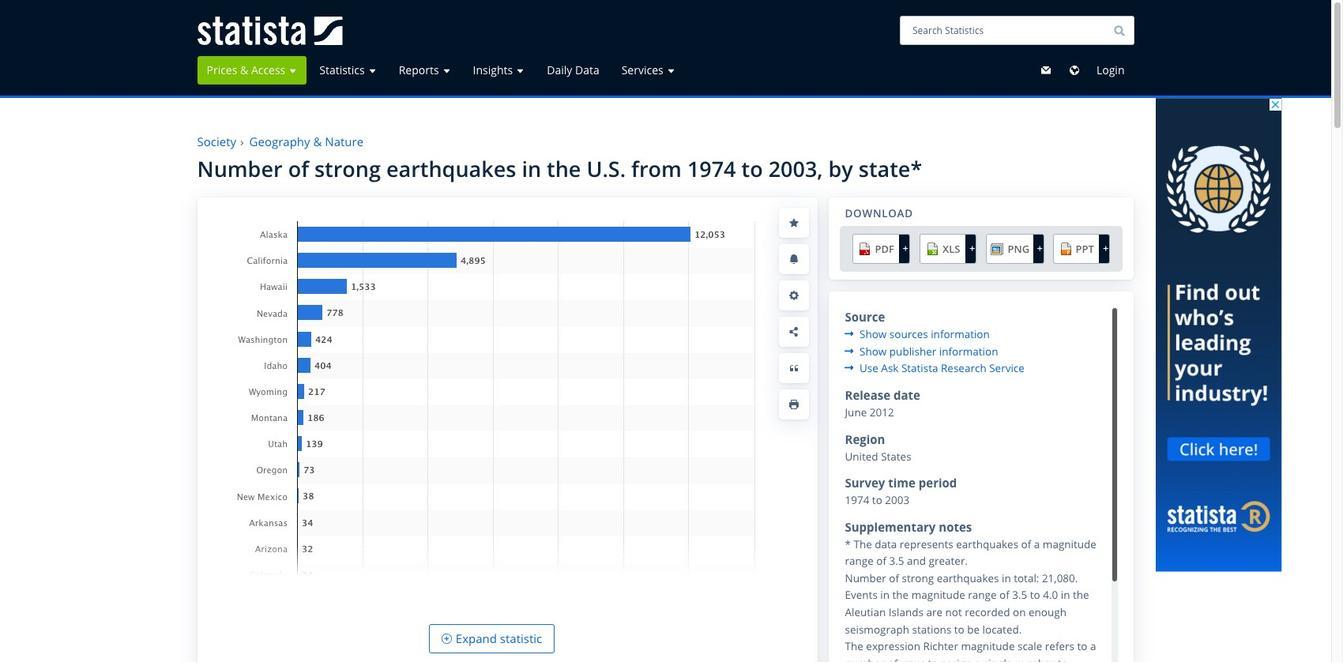 Task type: describe. For each thing, give the bounding box(es) containing it.
1 vertical spatial range
[[969, 589, 997, 603]]

2003
[[886, 493, 910, 508]]

2012
[[870, 405, 895, 420]]

represents
[[900, 537, 954, 552]]

2 vertical spatial magnitude
[[962, 640, 1015, 654]]

time
[[889, 475, 916, 491]]

united
[[845, 449, 879, 464]]

region united states
[[845, 431, 912, 464]]

research alerts image
[[789, 253, 801, 265]]

ppt
[[1076, 242, 1095, 256]]

pdf
[[875, 242, 895, 256]]

are
[[927, 606, 943, 620]]

from
[[632, 154, 682, 183]]

society link
[[197, 134, 236, 150]]

show publisher information button
[[845, 344, 999, 359]]

survey
[[845, 475, 886, 491]]

xls +
[[943, 241, 976, 256]]

show for publisher
[[860, 344, 887, 359]]

use
[[860, 362, 879, 376]]

total:
[[1014, 571, 1040, 586]]

0 horizontal spatial the
[[547, 154, 581, 183]]

enough
[[1029, 606, 1067, 620]]

1 vertical spatial a
[[1091, 640, 1097, 654]]

ask
[[882, 362, 899, 376]]

in left u.s.
[[522, 154, 542, 183]]

supplementary notes *  the data represents earthquakes of a magnitude range of 3.5 and greater. number of strong earthquakes in total: 21,080. events in the magnitude range of 3.5 to 4.0 in the aleutian islands are not recorded on enough seismograph stations to be located. the expression richter magnitude scale refers to a number of ways to assign a single number t
[[845, 519, 1097, 662]]

statista homepage image
[[197, 16, 343, 45]]

use ask statista research service
[[857, 362, 1025, 376]]

be
[[968, 623, 980, 637]]

expand statistic
[[456, 630, 542, 646]]

state*
[[859, 154, 923, 183]]

daily data button
[[538, 56, 609, 85]]

statistic
[[500, 630, 542, 646]]

prices & access button
[[197, 56, 307, 85]]

*
[[845, 537, 851, 552]]

png +
[[1008, 241, 1043, 256]]

expression
[[867, 640, 921, 654]]

data
[[875, 537, 898, 552]]

reports button
[[389, 56, 461, 85]]

richter
[[924, 640, 959, 654]]

ppt +
[[1076, 241, 1109, 256]]

period
[[919, 475, 958, 491]]

1 horizontal spatial a
[[1035, 537, 1041, 552]]

number of strong earthquakes in the u.s. from 1974 to 2003, by state*
[[197, 154, 923, 183]]

date
[[894, 387, 921, 403]]

u.s.
[[587, 154, 626, 183]]

+ for ppt +
[[1103, 241, 1109, 255]]

scale
[[1018, 640, 1043, 654]]

by
[[829, 154, 854, 183]]

expand statistic button
[[429, 624, 555, 653]]

source
[[845, 309, 886, 325]]

png
[[1008, 242, 1030, 256]]

services
[[622, 62, 664, 77]]

download
[[845, 206, 914, 220]]

survey time period 1974 to 2003
[[845, 475, 958, 508]]

daily data
[[547, 62, 600, 77]]

& inside number of strong earthquakes in the u.s. by state element
[[313, 134, 322, 150]]

stations
[[913, 623, 952, 637]]

our expert newsletter image
[[1040, 64, 1053, 77]]

2 number from the left
[[1016, 657, 1056, 662]]

not
[[946, 606, 963, 620]]

2 vertical spatial earthquakes
[[937, 571, 1000, 586]]

information for show publisher information
[[940, 344, 999, 359]]

0 vertical spatial strong
[[315, 154, 381, 183]]

show for sources
[[860, 327, 887, 342]]

show sources information
[[857, 327, 990, 342]]

0 horizontal spatial 3.5
[[890, 554, 905, 569]]

xls
[[943, 242, 961, 256]]

1 number from the left
[[845, 657, 885, 662]]

advertisement region
[[1156, 98, 1283, 572]]

release date june 2012
[[845, 387, 921, 420]]

service
[[990, 362, 1025, 376]]

society › geography & nature
[[197, 134, 364, 150]]

search for content image
[[1113, 23, 1127, 38]]

1 horizontal spatial the
[[893, 589, 909, 603]]

0 horizontal spatial a
[[975, 657, 981, 662]]

to left '4.0'
[[1031, 589, 1041, 603]]

notes
[[939, 519, 973, 535]]

select language image
[[1069, 64, 1081, 77]]

prices
[[207, 62, 237, 77]]

pdf +
[[875, 241, 909, 256]]

refers
[[1046, 640, 1075, 654]]

1974 inside the survey time period 1974 to 2003
[[845, 493, 870, 508]]

nature
[[325, 134, 364, 150]]

+ for png +
[[1038, 241, 1043, 255]]

and
[[908, 554, 927, 569]]

2003,
[[769, 154, 823, 183]]

statistics button
[[310, 56, 386, 85]]

region
[[845, 431, 886, 447]]

june
[[845, 405, 867, 420]]

geography & nature link
[[249, 134, 364, 150]]

to inside the survey time period 1974 to 2003
[[873, 493, 883, 508]]

islands
[[889, 606, 924, 620]]

society
[[197, 134, 236, 150]]

aleutian
[[845, 606, 886, 620]]

show sources information button
[[845, 327, 990, 342]]

in right '4.0'
[[1061, 589, 1071, 603]]



Task type: vqa. For each thing, say whether or not it's contained in the screenshot.
did
no



Task type: locate. For each thing, give the bounding box(es) containing it.
strong inside supplementary notes *  the data represents earthquakes of a magnitude range of 3.5 and greater. number of strong earthquakes in total: 21,080. events in the magnitude range of 3.5 to 4.0 in the aleutian islands are not recorded on enough seismograph stations to be located. the expression richter magnitude scale refers to a number of ways to assign a single number t
[[902, 571, 935, 586]]

1 horizontal spatial range
[[969, 589, 997, 603]]

in left total:
[[1002, 571, 1012, 586]]

magnitude up 21,080.
[[1043, 537, 1097, 552]]

None submit
[[1088, 56, 1135, 85]]

Search text field
[[900, 16, 1135, 45]]

the left u.s.
[[547, 154, 581, 183]]

single
[[984, 657, 1013, 662]]

to left be
[[955, 623, 965, 637]]

magnitude
[[1043, 537, 1097, 552], [912, 589, 966, 603], [962, 640, 1015, 654]]

2 horizontal spatial a
[[1091, 640, 1097, 654]]

+ right pdf on the right top of page
[[903, 241, 909, 255]]

publisher
[[890, 344, 937, 359]]

1 + from the left
[[903, 241, 909, 255]]

events
[[845, 589, 878, 603]]

the up islands
[[893, 589, 909, 603]]

0 horizontal spatial number
[[197, 154, 283, 183]]

settings image
[[789, 289, 801, 302]]

number
[[845, 657, 885, 662], [1016, 657, 1056, 662]]

0 horizontal spatial 1974
[[688, 154, 736, 183]]

range up recorded
[[969, 589, 997, 603]]

magnitude up single
[[962, 640, 1015, 654]]

on
[[1013, 606, 1026, 620]]

citation image
[[789, 362, 801, 374]]

+ inside pdf +
[[903, 241, 909, 255]]

states
[[882, 449, 912, 464]]

to right refers
[[1078, 640, 1088, 654]]

strong down and
[[902, 571, 935, 586]]

1 show from the top
[[860, 327, 887, 342]]

+ for pdf +
[[903, 241, 909, 255]]

number down expression
[[845, 657, 885, 662]]

geography
[[249, 134, 310, 150]]

+ right png
[[1038, 241, 1043, 255]]

2 horizontal spatial the
[[1073, 589, 1090, 603]]

0 vertical spatial number
[[197, 154, 283, 183]]

use ask statista research service link
[[845, 361, 1025, 378]]

0 vertical spatial earthquakes
[[387, 154, 516, 183]]

0 horizontal spatial strong
[[315, 154, 381, 183]]

+ right xls
[[970, 241, 976, 255]]

1 vertical spatial show
[[860, 344, 887, 359]]

information for show sources information
[[931, 327, 990, 342]]

research
[[941, 362, 987, 376]]

in right events
[[881, 589, 890, 603]]

1 vertical spatial the
[[845, 640, 864, 654]]

range down *
[[845, 554, 874, 569]]

number up events
[[845, 571, 887, 586]]

0 vertical spatial magnitude
[[1043, 537, 1097, 552]]

0 vertical spatial 3.5
[[890, 554, 905, 569]]

share on social media image
[[789, 325, 801, 338]]

1 vertical spatial earthquakes
[[957, 537, 1019, 552]]

1 horizontal spatial 1974
[[845, 493, 870, 508]]

+ for xls +
[[970, 241, 976, 255]]

statistics
[[320, 62, 365, 77]]

2 vertical spatial a
[[975, 657, 981, 662]]

1974 right from on the top of the page
[[688, 154, 736, 183]]

1974
[[688, 154, 736, 183], [845, 493, 870, 508]]

+ right ppt
[[1103, 241, 1109, 255]]

1 vertical spatial information
[[940, 344, 999, 359]]

0 vertical spatial show
[[860, 327, 887, 342]]

greater.
[[929, 554, 968, 569]]

in
[[522, 154, 542, 183], [1002, 571, 1012, 586], [881, 589, 890, 603], [1061, 589, 1071, 603]]

release
[[845, 387, 891, 403]]

number down scale
[[1016, 657, 1056, 662]]

daily
[[547, 62, 573, 77]]

reports
[[399, 62, 439, 77]]

+
[[903, 241, 909, 255], [970, 241, 976, 255], [1038, 241, 1043, 255], [1103, 241, 1109, 255]]

None search field
[[900, 16, 1135, 45]]

add favorite image
[[789, 216, 801, 229]]

1 vertical spatial magnitude
[[912, 589, 966, 603]]

services button
[[612, 56, 685, 85]]

data
[[575, 62, 600, 77]]

a left single
[[975, 657, 981, 662]]

1 vertical spatial strong
[[902, 571, 935, 586]]

0 vertical spatial a
[[1035, 537, 1041, 552]]

1 horizontal spatial strong
[[902, 571, 935, 586]]

1 vertical spatial 1974
[[845, 493, 870, 508]]

print image
[[789, 398, 801, 411]]

sources
[[890, 327, 929, 342]]

0 horizontal spatial number
[[845, 657, 885, 662]]

number inside supplementary notes *  the data represents earthquakes of a magnitude range of 3.5 and greater. number of strong earthquakes in total: 21,080. events in the magnitude range of 3.5 to 4.0 in the aleutian islands are not recorded on enough seismograph stations to be located. the expression richter magnitude scale refers to a number of ways to assign a single number t
[[845, 571, 887, 586]]

statista
[[902, 362, 939, 376]]

recorded
[[965, 606, 1011, 620]]

seismograph
[[845, 623, 910, 637]]

& inside popup button
[[240, 62, 248, 77]]

0 vertical spatial 1974
[[688, 154, 736, 183]]

3.5 left and
[[890, 554, 905, 569]]

›
[[240, 134, 244, 150]]

information inside show sources information button
[[931, 327, 990, 342]]

+ inside png +
[[1038, 241, 1043, 255]]

the right *
[[854, 537, 873, 552]]

a right refers
[[1091, 640, 1097, 654]]

1 horizontal spatial number
[[1016, 657, 1056, 662]]

0 vertical spatial information
[[931, 327, 990, 342]]

to left 2003,
[[742, 154, 763, 183]]

0 vertical spatial &
[[240, 62, 248, 77]]

& left nature at the top of page
[[313, 134, 322, 150]]

+ inside 'xls +'
[[970, 241, 976, 255]]

2 show from the top
[[860, 344, 887, 359]]

1 horizontal spatial &
[[313, 134, 322, 150]]

show publisher information
[[857, 344, 999, 359]]

number of strong earthquakes in the u.s. by state element
[[192, 98, 1140, 662]]

2 + from the left
[[970, 241, 976, 255]]

supplementary
[[845, 519, 936, 535]]

ways
[[901, 657, 926, 662]]

1 horizontal spatial number
[[845, 571, 887, 586]]

to left 2003
[[873, 493, 883, 508]]

& right the prices
[[240, 62, 248, 77]]

1 horizontal spatial 3.5
[[1013, 589, 1028, 603]]

the down seismograph
[[845, 640, 864, 654]]

&
[[240, 62, 248, 77], [313, 134, 322, 150]]

the
[[854, 537, 873, 552], [845, 640, 864, 654]]

+ inside ppt +
[[1103, 241, 1109, 255]]

of
[[288, 154, 309, 183], [1022, 537, 1032, 552], [877, 554, 887, 569], [890, 571, 900, 586], [1000, 589, 1010, 603], [888, 657, 898, 662]]

1 vertical spatial number
[[845, 571, 887, 586]]

earthquakes
[[387, 154, 516, 183], [957, 537, 1019, 552], [937, 571, 1000, 586]]

0 vertical spatial range
[[845, 554, 874, 569]]

0 horizontal spatial range
[[845, 554, 874, 569]]

magnitude up are
[[912, 589, 966, 603]]

0 horizontal spatial &
[[240, 62, 248, 77]]

assign
[[941, 657, 973, 662]]

located.
[[983, 623, 1022, 637]]

21,080.
[[1043, 571, 1079, 586]]

insights
[[473, 62, 513, 77]]

information inside show publisher information button
[[940, 344, 999, 359]]

4.0
[[1044, 589, 1059, 603]]

1 vertical spatial 3.5
[[1013, 589, 1028, 603]]

strong down nature at the top of page
[[315, 154, 381, 183]]

show
[[860, 327, 887, 342], [860, 344, 887, 359]]

expand
[[456, 630, 497, 646]]

1 vertical spatial &
[[313, 134, 322, 150]]

access
[[251, 62, 286, 77]]

0 vertical spatial the
[[854, 537, 873, 552]]

to
[[742, 154, 763, 183], [873, 493, 883, 508], [1031, 589, 1041, 603], [955, 623, 965, 637], [1078, 640, 1088, 654], [928, 657, 939, 662]]

show down source
[[860, 327, 887, 342]]

statista logo link
[[197, 16, 343, 45]]

insights button
[[464, 56, 535, 85]]

information
[[931, 327, 990, 342], [940, 344, 999, 359]]

to down richter
[[928, 657, 939, 662]]

a up total:
[[1035, 537, 1041, 552]]

a
[[1035, 537, 1041, 552], [1091, 640, 1097, 654], [975, 657, 981, 662]]

1974 down survey
[[845, 493, 870, 508]]

3.5 up on
[[1013, 589, 1028, 603]]

prices & access
[[207, 62, 286, 77]]

the down 21,080.
[[1073, 589, 1090, 603]]

number down ›
[[197, 154, 283, 183]]

4 + from the left
[[1103, 241, 1109, 255]]

show up use
[[860, 344, 887, 359]]

3 + from the left
[[1038, 241, 1043, 255]]



